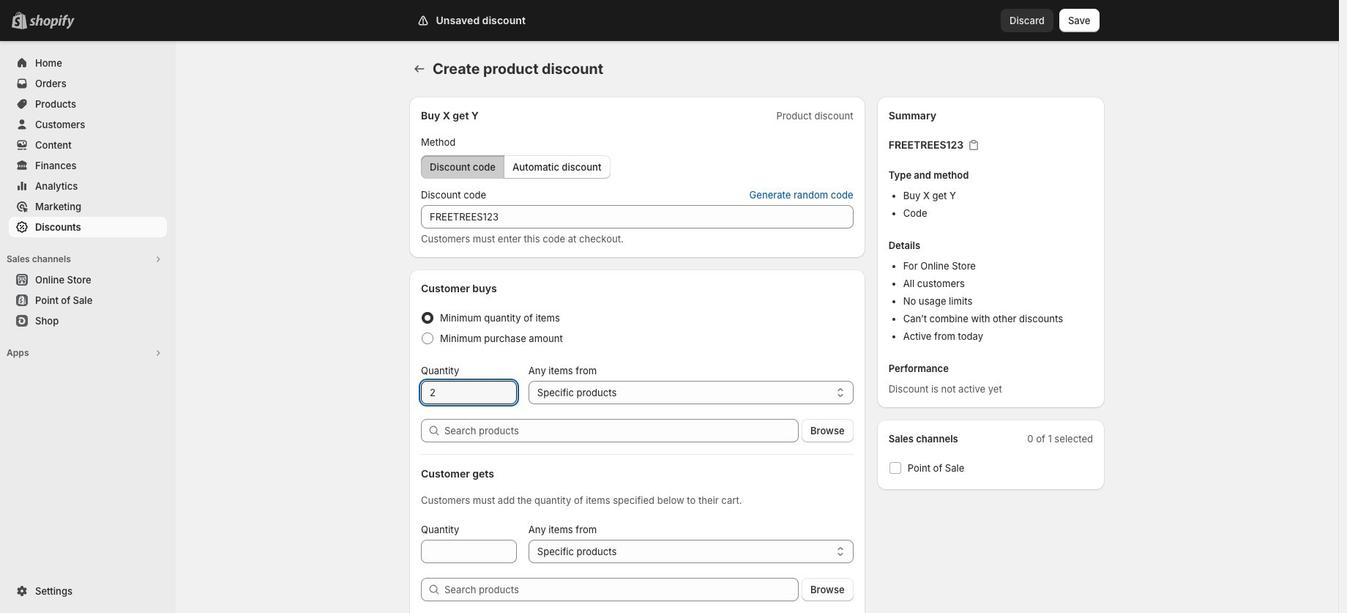 Task type: vqa. For each thing, say whether or not it's contained in the screenshot.
text field
yes



Task type: describe. For each thing, give the bounding box(es) containing it.
2 search products text field from the top
[[445, 578, 799, 601]]

1 search products text field from the top
[[445, 419, 799, 442]]

shopify image
[[29, 15, 75, 29]]



Task type: locate. For each thing, give the bounding box(es) containing it.
None text field
[[421, 540, 517, 563]]

1 vertical spatial search products text field
[[445, 578, 799, 601]]

0 vertical spatial search products text field
[[445, 419, 799, 442]]

Search products text field
[[445, 419, 799, 442], [445, 578, 799, 601]]

None text field
[[421, 205, 854, 229], [421, 381, 517, 404], [421, 205, 854, 229], [421, 381, 517, 404]]



